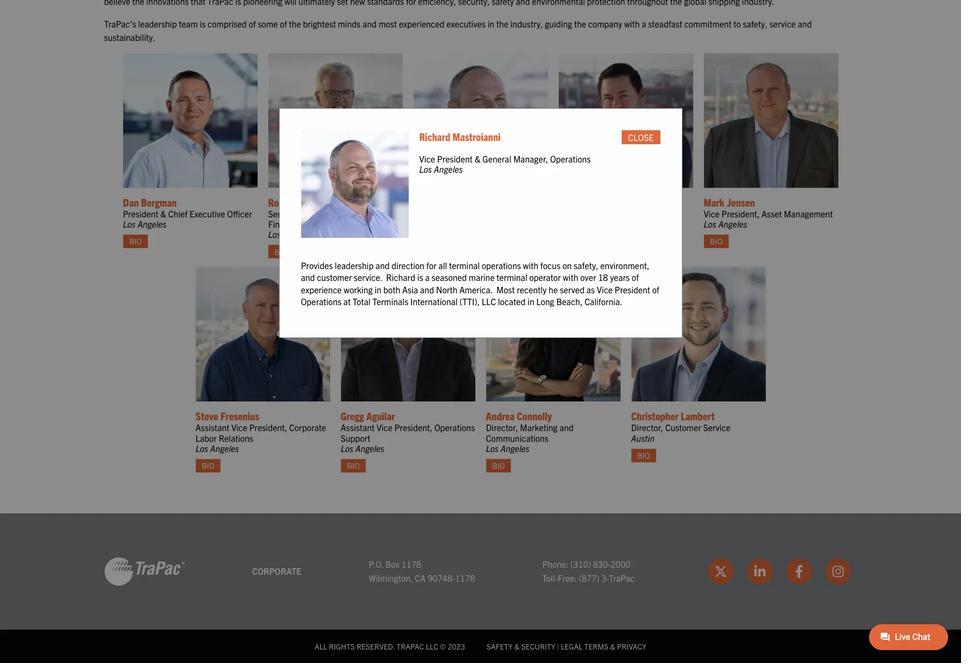 Task type: locate. For each thing, give the bounding box(es) containing it.
marine
[[469, 272, 495, 283]]

0 horizontal spatial in
[[375, 284, 382, 295]]

bio down austin
[[638, 451, 651, 460]]

operations
[[551, 153, 591, 164], [414, 219, 454, 229], [301, 296, 342, 307], [435, 422, 475, 433]]

angeles inside dan bergman president & chief executive officer los angeles
[[138, 219, 167, 229]]

leadership
[[138, 18, 177, 29], [335, 260, 374, 271]]

los down mark
[[704, 219, 717, 229]]

chief inside ron triemstra senior vice president, chief financial officer los angeles
[[352, 208, 371, 219]]

vice inside provides leadership and direction for all terminal operations with focus on safety, environment, and customer service.  richard is a seasoned marine terminal operator with over 18 years of experience working in both asia and north america.  most recently he served as vice president of operations at total terminals international (tti), llc located in long beach, california.
[[597, 284, 613, 295]]

president inside provides leadership and direction for all terminal operations with focus on safety, environment, and customer service.  richard is a seasoned marine terminal operator with over 18 years of experience working in both asia and north america.  most recently he served as vice president of operations at total terminals international (tti), llc located in long beach, california.
[[615, 284, 651, 295]]

safety,
[[744, 18, 768, 29], [574, 260, 599, 271]]

general inside richard mastroianni vice president & general manager, operations los angeles
[[477, 208, 506, 219]]

richard inside richard mastroianni vice president & general manager, operations los angeles
[[414, 195, 445, 209]]

1 the from the left
[[289, 18, 301, 29]]

at
[[344, 296, 351, 307]]

officer inside dan bergman president & chief executive officer los angeles
[[227, 208, 252, 219]]

bio link down austin
[[632, 449, 657, 462]]

bio link down communications
[[486, 459, 512, 473]]

a down for
[[426, 272, 430, 283]]

assistant inside gregg aguilar assistant vice president, operations support los angeles
[[341, 422, 375, 433]]

vice right support
[[377, 422, 393, 433]]

los inside ron triemstra senior vice president, chief financial officer los angeles
[[268, 229, 281, 240]]

1 assistant from the left
[[196, 422, 230, 433]]

bio down dan
[[129, 237, 142, 246]]

llc inside footer
[[426, 642, 439, 651]]

angeles down aguilar
[[356, 443, 385, 454]]

vice up california.
[[597, 284, 613, 295]]

team
[[179, 18, 198, 29]]

assistant for gregg
[[341, 422, 375, 433]]

with inside the trapac's leadership team is comprised of some of the brightest minds and most experienced executives in the industry, guiding the company with a steadfast commitment to safety, service and sustainability.
[[625, 18, 640, 29]]

comprised
[[208, 18, 247, 29]]

angeles
[[434, 164, 463, 175], [138, 219, 167, 229], [719, 219, 748, 229], [283, 229, 312, 240], [428, 229, 457, 240], [210, 443, 239, 454], [356, 443, 385, 454], [501, 443, 530, 454]]

0 horizontal spatial with
[[563, 272, 579, 283]]

the right guiding
[[575, 18, 587, 29]]

bio link for steve
[[196, 459, 221, 473]]

bio
[[129, 237, 142, 246], [711, 237, 723, 246], [275, 247, 287, 257], [638, 451, 651, 460], [202, 461, 215, 471], [347, 461, 360, 471], [493, 461, 505, 471]]

1 vertical spatial terminal
[[497, 272, 528, 283]]

on
[[563, 260, 572, 271]]

president, for steve fresenius
[[249, 422, 287, 433]]

box
[[386, 559, 400, 570]]

california.
[[585, 296, 623, 307]]

bio for ron
[[275, 247, 287, 257]]

a left steadfast
[[642, 18, 647, 29]]

los down dan
[[123, 219, 136, 229]]

vice right "steve"
[[232, 422, 248, 433]]

mark
[[704, 195, 725, 209]]

0 horizontal spatial chief
[[168, 208, 188, 219]]

1 horizontal spatial 1178
[[456, 573, 475, 584]]

mastroianni inside richard mastroianni vice president & general manager, operations los angeles
[[447, 195, 495, 209]]

los
[[420, 164, 432, 175], [123, 219, 136, 229], [704, 219, 717, 229], [268, 229, 281, 240], [414, 229, 426, 240], [196, 443, 208, 454], [341, 443, 354, 454], [486, 443, 499, 454]]

1 horizontal spatial leadership
[[335, 260, 374, 271]]

with focus
[[523, 260, 561, 271]]

1 horizontal spatial director,
[[632, 422, 664, 433]]

0 horizontal spatial is
[[200, 18, 206, 29]]

los inside gregg aguilar assistant vice president, operations support los angeles
[[341, 443, 354, 454]]

angeles down marketing
[[501, 443, 530, 454]]

bio for gregg
[[347, 461, 360, 471]]

operations
[[482, 260, 521, 271]]

leadership inside provides leadership and direction for all terminal operations with focus on safety, environment, and customer service.  richard is a seasoned marine terminal operator with over 18 years of experience working in both asia and north america.  most recently he served as vice president of operations at total terminals international (tti), llc located in long beach, california.
[[335, 260, 374, 271]]

president, inside mark jensen vice president, asset management los angeles
[[722, 208, 760, 219]]

in left both
[[375, 284, 382, 295]]

los inside andrea connolly director, marketing and communications los angeles
[[486, 443, 499, 454]]

2 chief from the left
[[352, 208, 371, 219]]

& inside dan bergman president & chief executive officer los angeles
[[161, 208, 166, 219]]

officer inside ron triemstra senior vice president, chief financial officer los angeles
[[304, 219, 329, 229]]

1 horizontal spatial in
[[488, 18, 495, 29]]

experience
[[301, 284, 342, 295]]

0 vertical spatial is
[[200, 18, 206, 29]]

director, left marketing
[[486, 422, 519, 433]]

bio link for dan
[[123, 235, 148, 248]]

in
[[488, 18, 495, 29], [375, 284, 382, 295], [528, 296, 535, 307]]

company
[[589, 18, 623, 29]]

bio link down financial
[[268, 245, 294, 259]]

corporate inside footer
[[252, 566, 302, 577]]

terminal up most
[[497, 272, 528, 283]]

total
[[353, 296, 371, 307]]

1 vertical spatial general
[[477, 208, 506, 219]]

1 vertical spatial leadership
[[335, 260, 374, 271]]

years
[[611, 272, 630, 283]]

legal
[[561, 642, 583, 651]]

leadership left team
[[138, 18, 177, 29]]

0 horizontal spatial a
[[426, 272, 430, 283]]

los down "steve"
[[196, 443, 208, 454]]

legal terms & privacy link
[[561, 642, 647, 651]]

general down vice president & general manager, operations los angeles
[[477, 208, 506, 219]]

llc inside provides leadership and direction for all terminal operations with focus on safety, environment, and customer service.  richard is a seasoned marine terminal operator with over 18 years of experience working in both asia and north america.  most recently he served as vice president of operations at total terminals international (tti), llc located in long beach, california.
[[482, 296, 496, 307]]

bio down communications
[[493, 461, 505, 471]]

safety, right to
[[744, 18, 768, 29]]

main content
[[93, 0, 869, 481]]

bio down financial
[[275, 247, 287, 257]]

los inside mark jensen vice president, asset management los angeles
[[704, 219, 717, 229]]

vice inside ron triemstra senior vice president, chief financial officer los angeles
[[294, 208, 310, 219]]

0 vertical spatial a
[[642, 18, 647, 29]]

angeles up all
[[428, 229, 457, 240]]

toll-
[[543, 573, 558, 584]]

0 vertical spatial mastroianni
[[453, 130, 501, 143]]

1 horizontal spatial is
[[418, 272, 424, 283]]

vice down richard mastroianni
[[420, 153, 436, 164]]

and up international
[[420, 284, 435, 295]]

1 horizontal spatial officer
[[304, 219, 329, 229]]

2 director, from the left
[[632, 422, 664, 433]]

general down richard mastroianni
[[483, 153, 512, 164]]

with for operator
[[563, 272, 579, 283]]

richard
[[420, 130, 451, 143], [414, 195, 445, 209], [387, 272, 416, 283]]

& inside richard mastroianni vice president & general manager, operations los angeles
[[469, 208, 475, 219]]

bio link down mark
[[704, 235, 730, 248]]

director, for christopher
[[632, 422, 664, 433]]

mastroianni down vice president & general manager, operations los angeles
[[447, 195, 495, 209]]

3-
[[602, 573, 609, 584]]

bio for andrea
[[493, 461, 505, 471]]

the left brightest
[[289, 18, 301, 29]]

leadership for provides
[[335, 260, 374, 271]]

jensen
[[727, 195, 756, 209]]

los up direction
[[414, 229, 426, 240]]

ron triemstra senior vice president, chief financial officer los angeles
[[268, 195, 371, 240]]

international
[[411, 296, 458, 307]]

1 horizontal spatial safety,
[[744, 18, 768, 29]]

los down richard mastroianni
[[420, 164, 432, 175]]

bio link for mark
[[704, 235, 730, 248]]

vice inside steve fresenius assistant vice president, corporate labor relations los angeles
[[232, 422, 248, 433]]

officer down triemstra
[[304, 219, 329, 229]]

0 horizontal spatial llc
[[426, 642, 439, 651]]

director, inside christopher lambert director, customer service austin
[[632, 422, 664, 433]]

1 director, from the left
[[486, 422, 519, 433]]

llc left '©'
[[426, 642, 439, 651]]

angeles down bergman
[[138, 219, 167, 229]]

vice up for
[[414, 208, 430, 219]]

customer
[[317, 272, 352, 283]]

wilmington,
[[369, 573, 413, 584]]

(877)
[[579, 573, 600, 584]]

1 vertical spatial with
[[563, 272, 579, 283]]

with up served
[[563, 272, 579, 283]]

1 horizontal spatial llc
[[482, 296, 496, 307]]

most
[[497, 284, 515, 295]]

los down gregg
[[341, 443, 354, 454]]

vice right 'senior'
[[294, 208, 310, 219]]

general
[[483, 153, 512, 164], [477, 208, 506, 219]]

richard mastroianni vice president & general manager, operations los angeles
[[414, 195, 543, 240]]

1 chief from the left
[[168, 208, 188, 219]]

mastroianni inside "richard mastroianni" dialog
[[453, 130, 501, 143]]

0 horizontal spatial officer
[[227, 208, 252, 219]]

2 assistant from the left
[[341, 422, 375, 433]]

president inside dan bergman president & chief executive officer los angeles
[[123, 208, 159, 219]]

president inside vice president & general manager, operations los angeles
[[438, 153, 473, 164]]

0 vertical spatial general
[[483, 153, 512, 164]]

asia
[[403, 284, 418, 295]]

1 horizontal spatial with
[[625, 18, 640, 29]]

angeles down fresenius
[[210, 443, 239, 454]]

0 horizontal spatial safety,
[[574, 260, 599, 271]]

president, inside gregg aguilar assistant vice president, operations support los angeles
[[395, 422, 433, 433]]

richard mastroianni dialog
[[279, 108, 683, 338]]

0 vertical spatial corporate
[[289, 422, 326, 433]]

bio link for ron
[[268, 245, 294, 259]]

vice president & general manager, operations los angeles
[[420, 153, 591, 175]]

0 vertical spatial manager,
[[514, 153, 549, 164]]

1178 up ca
[[402, 559, 422, 570]]

leadership up 'customer'
[[335, 260, 374, 271]]

industry,
[[511, 18, 544, 29]]

officer
[[227, 208, 252, 219], [304, 219, 329, 229]]

angeles inside richard mastroianni vice president & general manager, operations los angeles
[[428, 229, 457, 240]]

seasoned
[[432, 272, 467, 283]]

bio link down dan
[[123, 235, 148, 248]]

2 vertical spatial richard
[[387, 272, 416, 283]]

1 horizontal spatial the
[[497, 18, 509, 29]]

and left direction
[[376, 260, 390, 271]]

a
[[642, 18, 647, 29], [426, 272, 430, 283]]

operator
[[530, 272, 561, 283]]

the left industry,
[[497, 18, 509, 29]]

0 horizontal spatial 1178
[[402, 559, 422, 570]]

corporate image
[[104, 557, 185, 587]]

0 vertical spatial safety,
[[744, 18, 768, 29]]

angeles inside vice president & general manager, operations los angeles
[[434, 164, 463, 175]]

with
[[625, 18, 640, 29], [563, 272, 579, 283]]

0 horizontal spatial leadership
[[138, 18, 177, 29]]

2 horizontal spatial the
[[575, 18, 587, 29]]

main content containing dan bergman
[[93, 0, 869, 481]]

angeles down richard mastroianni
[[434, 164, 463, 175]]

leadership inside the trapac's leadership team is comprised of some of the brightest minds and most experienced executives in the industry, guiding the company with a steadfast commitment to safety, service and sustainability.
[[138, 18, 177, 29]]

dan
[[123, 195, 139, 209]]

vice left jensen
[[704, 208, 720, 219]]

connolly
[[517, 409, 552, 423]]

director, left customer
[[632, 422, 664, 433]]

sustainability.
[[104, 32, 155, 43]]

1 vertical spatial safety,
[[574, 260, 599, 271]]

service
[[704, 422, 731, 433]]

andrea connolly director, marketing and communications los angeles
[[486, 409, 574, 454]]

footer
[[0, 514, 962, 663]]

bio down mark
[[711, 237, 723, 246]]

1 vertical spatial mastroianni
[[447, 195, 495, 209]]

support
[[341, 433, 371, 443]]

terminal up seasoned
[[449, 260, 480, 271]]

0 vertical spatial 1178
[[402, 559, 422, 570]]

assistant
[[196, 422, 230, 433], [341, 422, 375, 433]]

director, inside andrea connolly director, marketing and communications los angeles
[[486, 422, 519, 433]]

is right team
[[200, 18, 206, 29]]

trapac's
[[104, 18, 136, 29]]

vice inside richard mastroianni vice president & general manager, operations los angeles
[[414, 208, 430, 219]]

1 horizontal spatial assistant
[[341, 422, 375, 433]]

security
[[522, 642, 556, 651]]

with inside provides leadership and direction for all terminal operations with focus on safety, environment, and customer service.  richard is a seasoned marine terminal operator with over 18 years of experience working in both asia and north america.  most recently he served as vice president of operations at total terminals international (tti), llc located in long beach, california.
[[563, 272, 579, 283]]

angeles inside mark jensen vice president, asset management los angeles
[[719, 219, 748, 229]]

angeles inside andrea connolly director, marketing and communications los angeles
[[501, 443, 530, 454]]

bio link
[[123, 235, 148, 248], [704, 235, 730, 248], [268, 245, 294, 259], [632, 449, 657, 462], [196, 459, 221, 473], [341, 459, 366, 473], [486, 459, 512, 473]]

bio down labor at the left bottom of the page
[[202, 461, 215, 471]]

trapac's leadership team is comprised of some of the brightest minds and most experienced executives in the industry, guiding the company with a steadfast commitment to safety, service and sustainability.
[[104, 18, 813, 43]]

los inside dan bergman president & chief executive officer los angeles
[[123, 219, 136, 229]]

vice inside gregg aguilar assistant vice president, operations support los angeles
[[377, 422, 393, 433]]

0 vertical spatial terminal
[[449, 260, 480, 271]]

relations
[[219, 433, 254, 443]]

p.o. box 1178 wilmington, ca 90748-1178
[[369, 559, 475, 584]]

0 vertical spatial richard
[[420, 130, 451, 143]]

1 vertical spatial manager,
[[508, 208, 543, 219]]

1 vertical spatial a
[[426, 272, 430, 283]]

©
[[440, 642, 447, 651]]

customer
[[666, 422, 702, 433]]

is up asia
[[418, 272, 424, 283]]

1 horizontal spatial chief
[[352, 208, 371, 219]]

president, inside steve fresenius assistant vice president, corporate labor relations los angeles
[[249, 422, 287, 433]]

corporate
[[289, 422, 326, 433], [252, 566, 302, 577]]

llc right (tti), in the left of the page
[[482, 296, 496, 307]]

1 vertical spatial richard
[[414, 195, 445, 209]]

for
[[427, 260, 437, 271]]

richard inside provides leadership and direction for all terminal operations with focus on safety, environment, and customer service.  richard is a seasoned marine terminal operator with over 18 years of experience working in both asia and north america.  most recently he served as vice president of operations at total terminals international (tti), llc located in long beach, california.
[[387, 272, 416, 283]]

bergman
[[141, 195, 177, 209]]

1178 right ca
[[456, 573, 475, 584]]

terminal
[[449, 260, 480, 271], [497, 272, 528, 283]]

p.o.
[[369, 559, 384, 570]]

0 vertical spatial leadership
[[138, 18, 177, 29]]

guiding
[[545, 18, 573, 29]]

and right marketing
[[560, 422, 574, 433]]

1 vertical spatial corporate
[[252, 566, 302, 577]]

assistant inside steve fresenius assistant vice president, corporate labor relations los angeles
[[196, 422, 230, 433]]

mastroianni
[[453, 130, 501, 143], [447, 195, 495, 209]]

angeles down 'senior'
[[283, 229, 312, 240]]

some
[[258, 18, 278, 29]]

0 vertical spatial in
[[488, 18, 495, 29]]

bio link down support
[[341, 459, 366, 473]]

&
[[475, 153, 481, 164], [161, 208, 166, 219], [469, 208, 475, 219], [515, 642, 520, 651], [611, 642, 616, 651]]

to
[[734, 18, 742, 29]]

corporate inside steve fresenius assistant vice president, corporate labor relations los angeles
[[289, 422, 326, 433]]

in down recently at the top right of page
[[528, 296, 535, 307]]

in right executives
[[488, 18, 495, 29]]

1 vertical spatial llc
[[426, 642, 439, 651]]

phone: (310) 830-2000 toll-free: (877) 3-trapac
[[543, 559, 635, 584]]

chief
[[168, 208, 188, 219], [352, 208, 371, 219]]

bio for steve
[[202, 461, 215, 471]]

bio link down labor at the left bottom of the page
[[196, 459, 221, 473]]

safety, up over at top
[[574, 260, 599, 271]]

angeles down jensen
[[719, 219, 748, 229]]

footer containing p.o. box 1178
[[0, 514, 962, 663]]

1 horizontal spatial a
[[642, 18, 647, 29]]

0 vertical spatial with
[[625, 18, 640, 29]]

officer right executive
[[227, 208, 252, 219]]

manager,
[[514, 153, 549, 164], [508, 208, 543, 219]]

with right company at the top right of the page
[[625, 18, 640, 29]]

safety, inside provides leadership and direction for all terminal operations with focus on safety, environment, and customer service.  richard is a seasoned marine terminal operator with over 18 years of experience working in both asia and north america.  most recently he served as vice president of operations at total terminals international (tti), llc located in long beach, california.
[[574, 260, 599, 271]]

0 horizontal spatial the
[[289, 18, 301, 29]]

mastroianni up vice president & general manager, operations los angeles
[[453, 130, 501, 143]]

angeles inside steve fresenius assistant vice president, corporate labor relations los angeles
[[210, 443, 239, 454]]

trapac
[[609, 573, 635, 584]]

los down andrea
[[486, 443, 499, 454]]

close
[[629, 132, 654, 143]]

served
[[560, 284, 585, 295]]

communications
[[486, 433, 549, 443]]

0 vertical spatial llc
[[482, 296, 496, 307]]

safety & security link
[[487, 642, 556, 651]]

los down 'senior'
[[268, 229, 281, 240]]

president, inside ron triemstra senior vice president, chief financial officer los angeles
[[312, 208, 350, 219]]

bio down support
[[347, 461, 360, 471]]

0 horizontal spatial assistant
[[196, 422, 230, 433]]

0 horizontal spatial director,
[[486, 422, 519, 433]]

1 vertical spatial is
[[418, 272, 424, 283]]

ca
[[415, 573, 426, 584]]

and down provides
[[301, 272, 315, 283]]

2 horizontal spatial in
[[528, 296, 535, 307]]

minds
[[338, 18, 361, 29]]

chief inside dan bergman president & chief executive officer los angeles
[[168, 208, 188, 219]]



Task type: describe. For each thing, give the bounding box(es) containing it.
over
[[581, 272, 597, 283]]

is inside provides leadership and direction for all terminal operations with focus on safety, environment, and customer service.  richard is a seasoned marine terminal operator with over 18 years of experience working in both asia and north america.  most recently he served as vice president of operations at total terminals international (tti), llc located in long beach, california.
[[418, 272, 424, 283]]

(310)
[[571, 559, 592, 570]]

gregg aguilar assistant vice president, operations support los angeles
[[341, 409, 475, 454]]

with for company
[[625, 18, 640, 29]]

experienced
[[399, 18, 445, 29]]

18
[[599, 272, 609, 283]]

president inside richard mastroianni vice president & general manager, operations los angeles
[[432, 208, 467, 219]]

most
[[379, 18, 397, 29]]

a inside provides leadership and direction for all terminal operations with focus on safety, environment, and customer service.  richard is a seasoned marine terminal operator with over 18 years of experience working in both asia and north america.  most recently he served as vice president of operations at total terminals international (tti), llc located in long beach, california.
[[426, 272, 430, 283]]

manager, inside richard mastroianni vice president & general manager, operations los angeles
[[508, 208, 543, 219]]

christopher lambert director, customer service austin
[[632, 409, 731, 443]]

safety, inside the trapac's leadership team is comprised of some of the brightest minds and most experienced executives in the industry, guiding the company with a steadfast commitment to safety, service and sustainability.
[[744, 18, 768, 29]]

bio link for andrea
[[486, 459, 512, 473]]

beach,
[[557, 296, 583, 307]]

recently
[[517, 284, 547, 295]]

gregg
[[341, 409, 365, 423]]

1 vertical spatial in
[[375, 284, 382, 295]]

bio link for christopher
[[632, 449, 657, 462]]

director, for andrea
[[486, 422, 519, 433]]

2000
[[611, 559, 631, 570]]

senior
[[268, 208, 292, 219]]

commitment
[[685, 18, 732, 29]]

working
[[344, 284, 373, 295]]

ron
[[268, 195, 284, 209]]

terminals
[[373, 296, 409, 307]]

bio for christopher
[[638, 451, 651, 460]]

all
[[439, 260, 448, 271]]

bio for mark
[[711, 237, 723, 246]]

management
[[785, 208, 834, 219]]

steve fresenius assistant vice president, corporate labor relations los angeles
[[196, 409, 326, 454]]

los inside steve fresenius assistant vice president, corporate labor relations los angeles
[[196, 443, 208, 454]]

operations inside vice president & general manager, operations los angeles
[[551, 153, 591, 164]]

terms
[[585, 642, 609, 651]]

assistant for steve
[[196, 422, 230, 433]]

a inside the trapac's leadership team is comprised of some of the brightest minds and most experienced executives in the industry, guiding the company with a steadfast commitment to safety, service and sustainability.
[[642, 18, 647, 29]]

richard for richard mastroianni vice president & general manager, operations los angeles
[[414, 195, 445, 209]]

president, for ron triemstra
[[312, 208, 350, 219]]

2 the from the left
[[497, 18, 509, 29]]

richard mastroianni
[[420, 130, 501, 143]]

all rights reserved. trapac llc © 2023
[[315, 642, 466, 651]]

vice inside mark jensen vice president, asset management los angeles
[[704, 208, 720, 219]]

& inside vice president & general manager, operations los angeles
[[475, 153, 481, 164]]

executives
[[447, 18, 486, 29]]

mark jensen vice president, asset management los angeles
[[704, 195, 834, 229]]

rights
[[329, 642, 355, 651]]

reserved.
[[357, 642, 395, 651]]

safety & security | legal terms & privacy
[[487, 642, 647, 651]]

marketing
[[521, 422, 558, 433]]

mastroianni for richard mastroianni
[[453, 130, 501, 143]]

austin
[[632, 433, 655, 443]]

free:
[[558, 573, 577, 584]]

aguilar
[[367, 409, 395, 423]]

phone:
[[543, 559, 569, 570]]

|
[[558, 642, 560, 651]]

he
[[549, 284, 558, 295]]

1 horizontal spatial terminal
[[497, 272, 528, 283]]

90748-
[[428, 573, 456, 584]]

dan bergman president & chief executive officer los angeles
[[123, 195, 252, 229]]

safety
[[487, 642, 513, 651]]

privacy
[[618, 642, 647, 651]]

830-
[[594, 559, 611, 570]]

and inside andrea connolly director, marketing and communications los angeles
[[560, 422, 574, 433]]

andrea
[[486, 409, 515, 423]]

as
[[587, 284, 595, 295]]

labor
[[196, 433, 217, 443]]

angeles inside gregg aguilar assistant vice president, operations support los angeles
[[356, 443, 385, 454]]

manager, inside vice president & general manager, operations los angeles
[[514, 153, 549, 164]]

service
[[770, 18, 797, 29]]

angeles inside ron triemstra senior vice president, chief financial officer los angeles
[[283, 229, 312, 240]]

president, for gregg aguilar
[[395, 422, 433, 433]]

in inside the trapac's leadership team is comprised of some of the brightest minds and most experienced executives in the industry, guiding the company with a steadfast commitment to safety, service and sustainability.
[[488, 18, 495, 29]]

general inside vice president & general manager, operations los angeles
[[483, 153, 512, 164]]

operations inside richard mastroianni vice president & general manager, operations los angeles
[[414, 219, 454, 229]]

located
[[498, 296, 526, 307]]

christopher
[[632, 409, 679, 423]]

both
[[384, 284, 401, 295]]

los inside vice president & general manager, operations los angeles
[[420, 164, 432, 175]]

2023
[[448, 642, 466, 651]]

environment,
[[601, 260, 650, 271]]

(tti),
[[460, 296, 480, 307]]

financial
[[268, 219, 302, 229]]

los inside richard mastroianni vice president & general manager, operations los angeles
[[414, 229, 426, 240]]

0 horizontal spatial terminal
[[449, 260, 480, 271]]

1 vertical spatial 1178
[[456, 573, 475, 584]]

operations inside gregg aguilar assistant vice president, operations support los angeles
[[435, 422, 475, 433]]

and left most
[[363, 18, 377, 29]]

operations inside provides leadership and direction for all terminal operations with focus on safety, environment, and customer service.  richard is a seasoned marine terminal operator with over 18 years of experience working in both asia and north america.  most recently he served as vice president of operations at total terminals international (tti), llc located in long beach, california.
[[301, 296, 342, 307]]

direction
[[392, 260, 425, 271]]

and right service
[[798, 18, 813, 29]]

executive
[[190, 208, 225, 219]]

triemstra
[[286, 195, 324, 209]]

is inside the trapac's leadership team is comprised of some of the brightest minds and most experienced executives in the industry, guiding the company with a steadfast commitment to safety, service and sustainability.
[[200, 18, 206, 29]]

trapac
[[397, 642, 424, 651]]

3 the from the left
[[575, 18, 587, 29]]

all
[[315, 642, 327, 651]]

steve
[[196, 409, 219, 423]]

north
[[436, 284, 458, 295]]

richard for richard mastroianni
[[420, 130, 451, 143]]

vice inside vice president & general manager, operations los angeles
[[420, 153, 436, 164]]

leadership for trapac's
[[138, 18, 177, 29]]

mastroianni for richard mastroianni vice president & general manager, operations los angeles
[[447, 195, 495, 209]]

provides
[[301, 260, 333, 271]]

provides leadership and direction for all terminal operations with focus on safety, environment, and customer service.  richard is a seasoned marine terminal operator with over 18 years of experience working in both asia and north america.  most recently he served as vice president of operations at total terminals international (tti), llc located in long beach, california.
[[301, 260, 660, 307]]

bio for dan
[[129, 237, 142, 246]]

bio link for gregg
[[341, 459, 366, 473]]

2 vertical spatial in
[[528, 296, 535, 307]]



Task type: vqa. For each thing, say whether or not it's contained in the screenshot.


